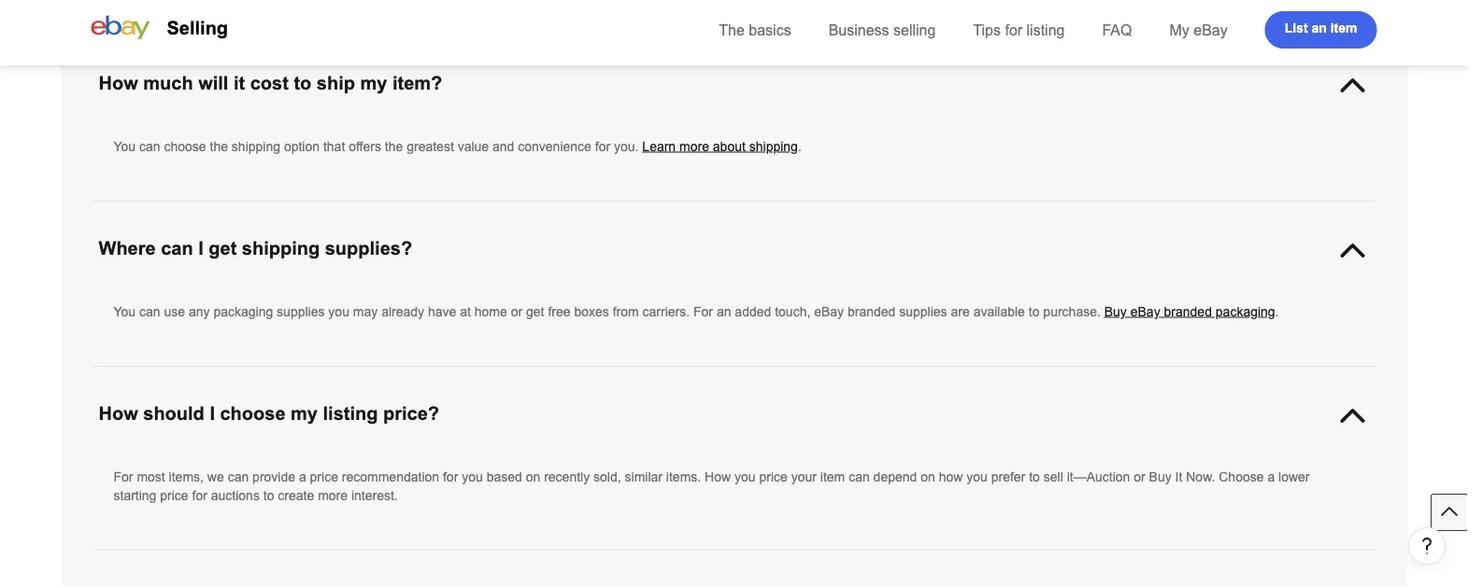 Task type: locate. For each thing, give the bounding box(es) containing it.
listing right the tips
[[1027, 21, 1065, 38]]

or right home
[[511, 305, 523, 319]]

listing left price? on the bottom left of the page
[[323, 404, 378, 424]]

get
[[209, 238, 237, 259], [526, 305, 544, 319]]

home
[[475, 305, 507, 319]]

for up 'starting'
[[114, 470, 133, 485]]

0 horizontal spatial get
[[209, 238, 237, 259]]

0 horizontal spatial a
[[299, 470, 306, 485]]

1 vertical spatial item
[[820, 470, 845, 485]]

for
[[693, 305, 713, 319], [114, 470, 133, 485]]

faq
[[1102, 21, 1132, 38]]

packaging
[[213, 305, 273, 319], [1216, 305, 1275, 319]]

item inside for most items, we can provide a price recommendation for you based on recently sold, similar items. how you price your item can depend on how you prefer to sell it—auction or buy it now. choose a lower starting price for auctions to create more interest.
[[820, 470, 845, 485]]

0 horizontal spatial an
[[717, 305, 731, 319]]

interest.
[[351, 489, 398, 503]]

0 horizontal spatial branded
[[848, 305, 896, 319]]

0 horizontal spatial the
[[210, 139, 228, 154]]

0 vertical spatial you
[[114, 139, 136, 154]]

1 horizontal spatial buy
[[1149, 470, 1172, 485]]

0 vertical spatial my
[[360, 73, 387, 93]]

from
[[613, 305, 639, 319]]

0 horizontal spatial ebay
[[814, 305, 844, 319]]

1 horizontal spatial item
[[1330, 21, 1357, 36]]

2 you from the top
[[114, 305, 136, 319]]

ebay right purchase.
[[1130, 305, 1160, 319]]

touch,
[[775, 305, 810, 319]]

2 packaging from the left
[[1216, 305, 1275, 319]]

0 horizontal spatial buy
[[1104, 305, 1127, 319]]

1 you from the top
[[114, 139, 136, 154]]

2 on from the left
[[921, 470, 935, 485]]

0 vertical spatial .
[[798, 139, 802, 154]]

ebay right the my
[[1194, 21, 1228, 38]]

where
[[99, 238, 156, 259]]

and
[[492, 139, 514, 154]]

0 vertical spatial i
[[198, 238, 203, 259]]

where can i get shipping supplies?
[[99, 238, 412, 259]]

can down much
[[139, 139, 160, 154]]

starting
[[114, 489, 156, 503]]

tips for listing
[[973, 21, 1065, 38]]

1 horizontal spatial branded
[[1164, 305, 1212, 319]]

1 vertical spatial you
[[114, 305, 136, 319]]

1 vertical spatial buy
[[1149, 470, 1172, 485]]

branded
[[848, 305, 896, 319], [1164, 305, 1212, 319]]

it
[[234, 73, 245, 93]]

already
[[381, 305, 424, 319]]

choose
[[164, 139, 206, 154], [220, 404, 286, 424]]

offers
[[349, 139, 381, 154]]

items.
[[666, 470, 701, 485]]

2 horizontal spatial ebay
[[1194, 21, 1228, 38]]

ship
[[317, 73, 355, 93]]

you
[[114, 139, 136, 154], [114, 305, 136, 319]]

how inside for most items, we can provide a price recommendation for you based on recently sold, similar items. how you price your item can depend on how you prefer to sell it—auction or buy it now. choose a lower starting price for auctions to create more interest.
[[705, 470, 731, 485]]

or
[[511, 305, 523, 319], [1134, 470, 1145, 485]]

more
[[679, 139, 709, 154], [318, 489, 348, 503]]

item right "list"
[[1330, 21, 1357, 36]]

1 horizontal spatial get
[[526, 305, 544, 319]]

you left based
[[462, 470, 483, 485]]

an left added
[[717, 305, 731, 319]]

to right available
[[1029, 305, 1040, 319]]

1 vertical spatial for
[[114, 470, 133, 485]]

ebay right touch,
[[814, 305, 844, 319]]

free
[[548, 305, 571, 319]]

i
[[198, 238, 203, 259], [210, 404, 215, 424]]

that
[[323, 139, 345, 154]]

1 horizontal spatial a
[[1268, 470, 1275, 485]]

choose up provide
[[220, 404, 286, 424]]

1 vertical spatial i
[[210, 404, 215, 424]]

1 horizontal spatial more
[[679, 139, 709, 154]]

for most items, we can provide a price recommendation for you based on recently sold, similar items. how you price your item can depend on how you prefer to sell it—auction or buy it now. choose a lower starting price for auctions to create more interest.
[[114, 470, 1310, 503]]

0 horizontal spatial item
[[820, 470, 845, 485]]

can right "where"
[[161, 238, 193, 259]]

1 horizontal spatial the
[[385, 139, 403, 154]]

1 horizontal spatial packaging
[[1216, 305, 1275, 319]]

for
[[1005, 21, 1022, 38], [595, 139, 610, 154], [443, 470, 458, 485], [192, 489, 207, 503]]

2 the from the left
[[385, 139, 403, 154]]

supplies left are
[[899, 305, 947, 319]]

0 horizontal spatial for
[[114, 470, 133, 485]]

on left the how
[[921, 470, 935, 485]]

buy ebay branded packaging link
[[1104, 305, 1275, 319]]

on
[[526, 470, 540, 485], [921, 470, 935, 485]]

item
[[1330, 21, 1357, 36], [820, 470, 845, 485]]

can for choose
[[139, 139, 160, 154]]

0 horizontal spatial listing
[[323, 404, 378, 424]]

0 horizontal spatial on
[[526, 470, 540, 485]]

buy right purchase.
[[1104, 305, 1127, 319]]

ebay
[[1194, 21, 1228, 38], [814, 305, 844, 319], [1130, 305, 1160, 319]]

how for how much will it cost to ship my item?
[[99, 73, 138, 93]]

for right carriers.
[[693, 305, 713, 319]]

price
[[310, 470, 338, 485], [759, 470, 788, 485], [160, 489, 188, 503]]

it—auction
[[1067, 470, 1130, 485]]

0 horizontal spatial i
[[198, 238, 203, 259]]

on right based
[[526, 470, 540, 485]]

2 horizontal spatial price
[[759, 470, 788, 485]]

0 vertical spatial how
[[99, 73, 138, 93]]

1 horizontal spatial or
[[1134, 470, 1145, 485]]

1 horizontal spatial ebay
[[1130, 305, 1160, 319]]

a left the lower
[[1268, 470, 1275, 485]]

0 vertical spatial buy
[[1104, 305, 1127, 319]]

provide
[[252, 470, 295, 485]]

recently
[[544, 470, 590, 485]]

the right offers
[[385, 139, 403, 154]]

how right items.
[[705, 470, 731, 485]]

1 vertical spatial how
[[99, 404, 138, 424]]

convenience
[[518, 139, 591, 154]]

0 vertical spatial or
[[511, 305, 523, 319]]

tips
[[973, 21, 1001, 38]]

any
[[189, 305, 210, 319]]

more left about
[[679, 139, 709, 154]]

greatest
[[407, 139, 454, 154]]

to down provide
[[263, 489, 274, 503]]

or left it
[[1134, 470, 1145, 485]]

price up create
[[310, 470, 338, 485]]

for inside for most items, we can provide a price recommendation for you based on recently sold, similar items. how you price your item can depend on how you prefer to sell it—auction or buy it now. choose a lower starting price for auctions to create more interest.
[[114, 470, 133, 485]]

i right should
[[210, 404, 215, 424]]

a up create
[[299, 470, 306, 485]]

shipping left option
[[232, 139, 280, 154]]

or inside for most items, we can provide a price recommendation for you based on recently sold, similar items. how you price your item can depend on how you prefer to sell it—auction or buy it now. choose a lower starting price for auctions to create more interest.
[[1134, 470, 1145, 485]]

item right "your"
[[820, 470, 845, 485]]

how much will it cost to ship my item?
[[99, 73, 442, 93]]

1 horizontal spatial supplies
[[899, 305, 947, 319]]

my up provide
[[291, 404, 318, 424]]

get left free
[[526, 305, 544, 319]]

depend
[[873, 470, 917, 485]]

an right "list"
[[1312, 21, 1327, 36]]

1 vertical spatial more
[[318, 489, 348, 503]]

1 a from the left
[[299, 470, 306, 485]]

1 vertical spatial my
[[291, 404, 318, 424]]

buy
[[1104, 305, 1127, 319], [1149, 470, 1172, 485]]

0 vertical spatial choose
[[164, 139, 206, 154]]

how
[[99, 73, 138, 93], [99, 404, 138, 424], [705, 470, 731, 485]]

option
[[284, 139, 320, 154]]

for left based
[[443, 470, 458, 485]]

recommendation
[[342, 470, 439, 485]]

2 vertical spatial how
[[705, 470, 731, 485]]

1 horizontal spatial i
[[210, 404, 215, 424]]

supplies
[[277, 305, 325, 319], [899, 305, 947, 319]]

1 horizontal spatial on
[[921, 470, 935, 485]]

faq link
[[1102, 21, 1132, 38]]

business selling link
[[829, 21, 936, 38]]

the
[[210, 139, 228, 154], [385, 139, 403, 154]]

0 horizontal spatial or
[[511, 305, 523, 319]]

list an item
[[1285, 21, 1357, 36]]

you left may
[[328, 305, 349, 319]]

we
[[207, 470, 224, 485]]

choose down much
[[164, 139, 206, 154]]

i up any
[[198, 238, 203, 259]]

price left "your"
[[759, 470, 788, 485]]

use
[[164, 305, 185, 319]]

how
[[939, 470, 963, 485]]

price?
[[383, 404, 439, 424]]

to
[[294, 73, 311, 93], [1029, 305, 1040, 319], [1029, 470, 1040, 485], [263, 489, 274, 503]]

create
[[278, 489, 314, 503]]

how left much
[[99, 73, 138, 93]]

help, opens dialogs image
[[1418, 537, 1436, 556]]

my
[[360, 73, 387, 93], [291, 404, 318, 424]]

can
[[139, 139, 160, 154], [161, 238, 193, 259], [139, 305, 160, 319], [228, 470, 249, 485], [849, 470, 870, 485]]

1 horizontal spatial choose
[[220, 404, 286, 424]]

1 horizontal spatial for
[[693, 305, 713, 319]]

1 supplies from the left
[[277, 305, 325, 319]]

my right ship
[[360, 73, 387, 93]]

how left should
[[99, 404, 138, 424]]

value
[[458, 139, 489, 154]]

supplies left may
[[277, 305, 325, 319]]

0 vertical spatial item
[[1330, 21, 1357, 36]]

2 supplies from the left
[[899, 305, 947, 319]]

sell
[[1044, 470, 1063, 485]]

1 vertical spatial or
[[1134, 470, 1145, 485]]

similar
[[625, 470, 663, 485]]

the down "will"
[[210, 139, 228, 154]]

get up any
[[209, 238, 237, 259]]

how for how should i choose my listing price?
[[99, 404, 138, 424]]

0 vertical spatial an
[[1312, 21, 1327, 36]]

selling
[[893, 21, 936, 38]]

0 horizontal spatial more
[[318, 489, 348, 503]]

price down "items,"
[[160, 489, 188, 503]]

available
[[973, 305, 1025, 319]]

1 horizontal spatial listing
[[1027, 21, 1065, 38]]

0 horizontal spatial .
[[798, 139, 802, 154]]

listing
[[1027, 21, 1065, 38], [323, 404, 378, 424]]

buy left it
[[1149, 470, 1172, 485]]

0 horizontal spatial choose
[[164, 139, 206, 154]]

can up 'auctions'
[[228, 470, 249, 485]]

a
[[299, 470, 306, 485], [1268, 470, 1275, 485]]

more right create
[[318, 489, 348, 503]]

my
[[1169, 21, 1189, 38]]

shipping left supplies?
[[242, 238, 320, 259]]

can left use
[[139, 305, 160, 319]]

list
[[1285, 21, 1308, 36]]

0 horizontal spatial packaging
[[213, 305, 273, 319]]

1 vertical spatial .
[[1275, 305, 1279, 319]]

0 horizontal spatial supplies
[[277, 305, 325, 319]]



Task type: vqa. For each thing, say whether or not it's contained in the screenshot.
the Sellers with eBay stores
no



Task type: describe. For each thing, give the bounding box(es) containing it.
you left "your"
[[734, 470, 756, 485]]

boxes
[[574, 305, 609, 319]]

for left you.
[[595, 139, 610, 154]]

1 horizontal spatial an
[[1312, 21, 1327, 36]]

now.
[[1186, 470, 1215, 485]]

at
[[460, 305, 471, 319]]

1 horizontal spatial my
[[360, 73, 387, 93]]

much
[[143, 73, 193, 93]]

can for use
[[139, 305, 160, 319]]

should
[[143, 404, 204, 424]]

0 vertical spatial for
[[693, 305, 713, 319]]

most
[[137, 470, 165, 485]]

may
[[353, 305, 378, 319]]

carriers.
[[642, 305, 690, 319]]

1 packaging from the left
[[213, 305, 273, 319]]

1 on from the left
[[526, 470, 540, 485]]

my ebay
[[1169, 21, 1228, 38]]

can for i
[[161, 238, 193, 259]]

it
[[1175, 470, 1182, 485]]

to left ship
[[294, 73, 311, 93]]

based
[[487, 470, 522, 485]]

for right the tips
[[1005, 21, 1022, 38]]

item?
[[392, 73, 442, 93]]

items,
[[169, 470, 204, 485]]

are
[[951, 305, 970, 319]]

purchase.
[[1043, 305, 1101, 319]]

how should i choose my listing price?
[[99, 404, 439, 424]]

list an item link
[[1265, 11, 1377, 49]]

business
[[829, 21, 889, 38]]

the basics link
[[719, 21, 791, 38]]

buy inside for most items, we can provide a price recommendation for you based on recently sold, similar items. how you price your item can depend on how you prefer to sell it—auction or buy it now. choose a lower starting price for auctions to create more interest.
[[1149, 470, 1172, 485]]

you right the how
[[966, 470, 988, 485]]

cost
[[250, 73, 289, 93]]

for down "items,"
[[192, 489, 207, 503]]

auctions
[[211, 489, 260, 503]]

you for where
[[114, 305, 136, 319]]

shipping right about
[[749, 139, 798, 154]]

you for how
[[114, 139, 136, 154]]

you can choose the shipping option that offers the greatest value and convenience for you. learn more about shipping .
[[114, 139, 802, 154]]

1 horizontal spatial price
[[310, 470, 338, 485]]

will
[[198, 73, 228, 93]]

learn more about shipping link
[[642, 139, 798, 154]]

2 a from the left
[[1268, 470, 1275, 485]]

you can use any packaging supplies you may already have at home or get free boxes from carriers. for an added touch, ebay branded supplies are available to purchase. buy ebay branded packaging .
[[114, 305, 1279, 319]]

1 vertical spatial an
[[717, 305, 731, 319]]

0 horizontal spatial my
[[291, 404, 318, 424]]

added
[[735, 305, 771, 319]]

to left sell
[[1029, 470, 1040, 485]]

1 horizontal spatial .
[[1275, 305, 1279, 319]]

can left depend
[[849, 470, 870, 485]]

learn
[[642, 139, 676, 154]]

selling
[[167, 18, 228, 38]]

1 vertical spatial get
[[526, 305, 544, 319]]

the basics
[[719, 21, 791, 38]]

supplies?
[[325, 238, 412, 259]]

1 vertical spatial listing
[[323, 404, 378, 424]]

your
[[791, 470, 817, 485]]

business selling
[[829, 21, 936, 38]]

1 branded from the left
[[848, 305, 896, 319]]

basics
[[749, 21, 791, 38]]

shipping for option
[[232, 139, 280, 154]]

tips for listing link
[[973, 21, 1065, 38]]

the
[[719, 21, 745, 38]]

about
[[713, 139, 746, 154]]

0 vertical spatial more
[[679, 139, 709, 154]]

0 vertical spatial listing
[[1027, 21, 1065, 38]]

my ebay link
[[1169, 21, 1228, 38]]

sold,
[[593, 470, 621, 485]]

more inside for most items, we can provide a price recommendation for you based on recently sold, similar items. how you price your item can depend on how you prefer to sell it—auction or buy it now. choose a lower starting price for auctions to create more interest.
[[318, 489, 348, 503]]

you.
[[614, 139, 639, 154]]

shipping for supplies?
[[242, 238, 320, 259]]

2 branded from the left
[[1164, 305, 1212, 319]]

0 vertical spatial get
[[209, 238, 237, 259]]

lower
[[1278, 470, 1310, 485]]

choose
[[1219, 470, 1264, 485]]

1 vertical spatial choose
[[220, 404, 286, 424]]

1 the from the left
[[210, 139, 228, 154]]

0 horizontal spatial price
[[160, 489, 188, 503]]

i for get
[[198, 238, 203, 259]]

prefer
[[991, 470, 1025, 485]]

i for choose
[[210, 404, 215, 424]]

have
[[428, 305, 456, 319]]



